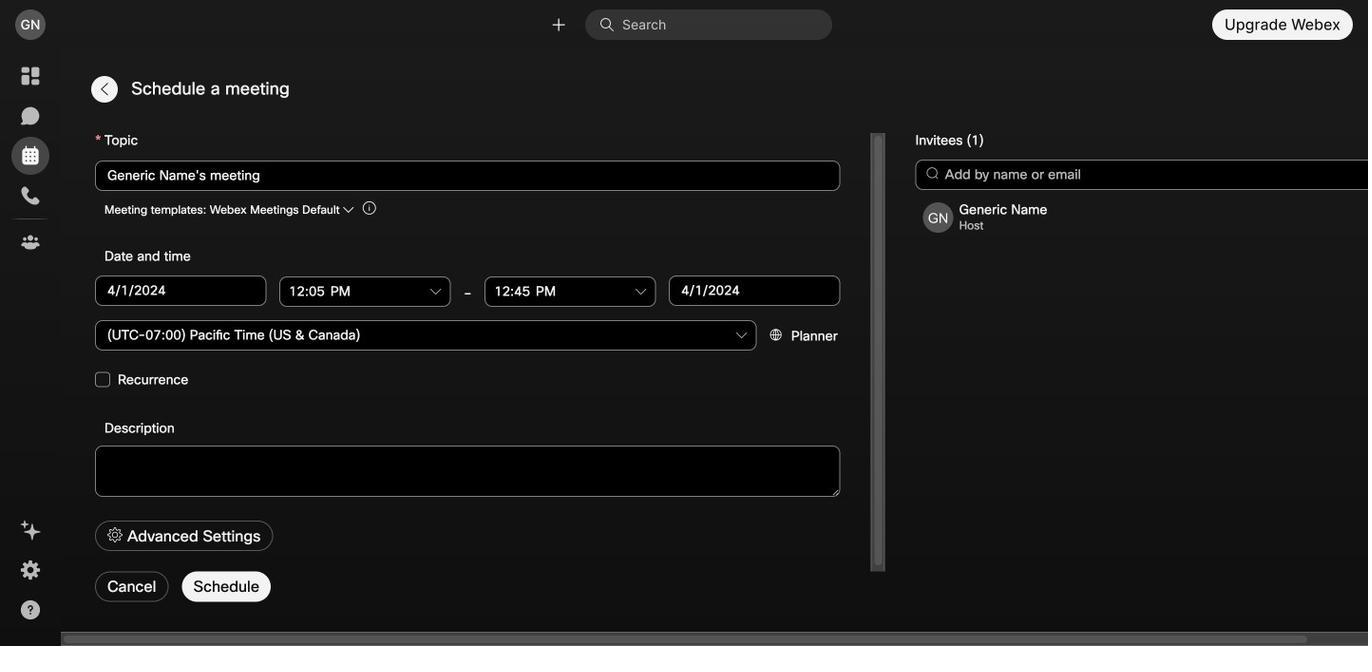 Task type: locate. For each thing, give the bounding box(es) containing it.
webex tab list
[[11, 57, 49, 261]]

navigation
[[0, 49, 61, 646]]



Task type: vqa. For each thing, say whether or not it's contained in the screenshot.
navigation at the left of page
yes



